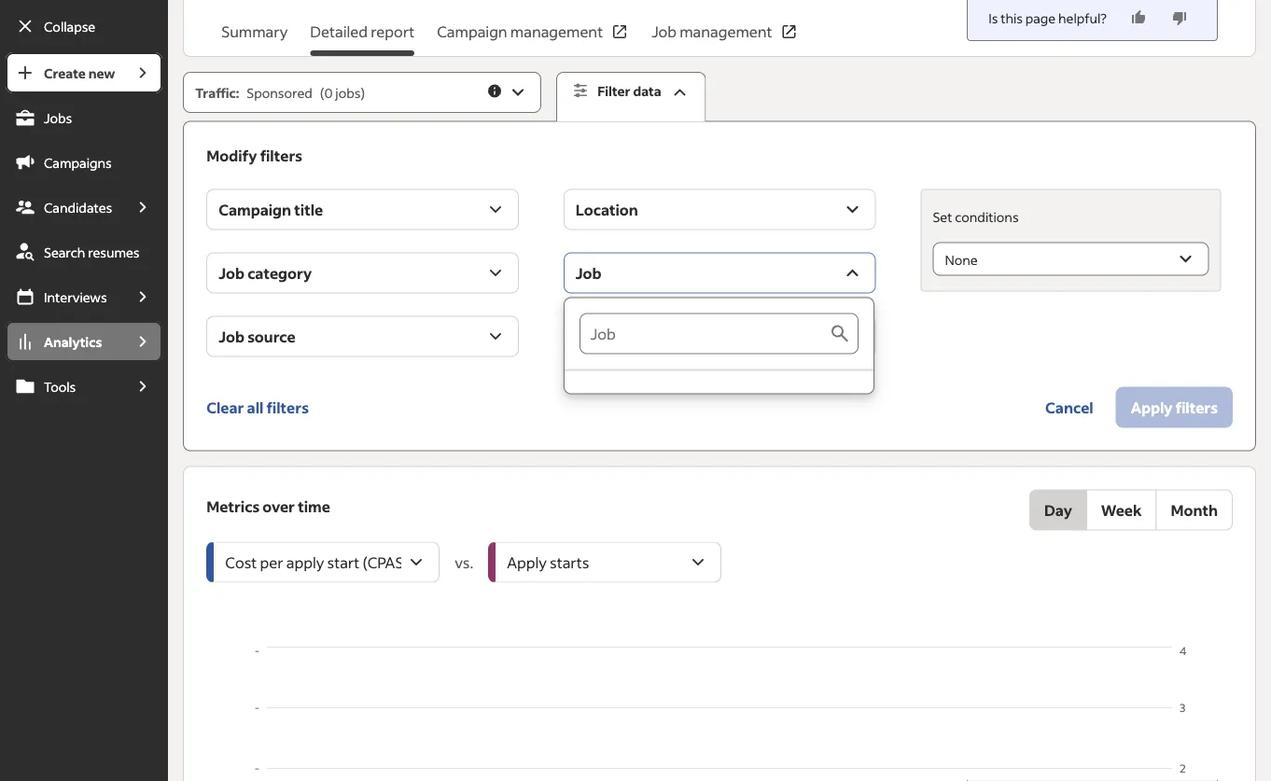 Task type: vqa. For each thing, say whether or not it's contained in the screenshot.
Employer at the right top of the page
no



Task type: locate. For each thing, give the bounding box(es) containing it.
job management
[[652, 22, 773, 41]]

0 vertical spatial campaign
[[437, 22, 508, 41]]

detailed report link
[[310, 21, 415, 56]]

1 management from the left
[[511, 22, 603, 41]]

modify
[[207, 146, 257, 165]]

job inside "popup button"
[[219, 263, 245, 283]]

2 management from the left
[[680, 22, 773, 41]]

filters inside button
[[267, 398, 309, 417]]

campaign for campaign title
[[219, 200, 291, 219]]

menu bar
[[0, 52, 168, 782]]

job inside 'link'
[[652, 22, 677, 41]]

page
[[1026, 9, 1056, 26]]

job up data on the top
[[652, 22, 677, 41]]

1 vertical spatial filters
[[267, 398, 309, 417]]

over
[[263, 497, 295, 516]]

job
[[652, 22, 677, 41], [219, 263, 245, 283], [576, 263, 602, 283], [219, 327, 245, 346]]

this page is not helpful image
[[1171, 8, 1190, 27]]

0
[[324, 84, 333, 101]]

title
[[294, 200, 323, 219]]

this filters data based on the type of traffic a job received, not the sponsored status of the job itself. some jobs may receive both sponsored and organic traffic. combined view shows all traffic. image
[[487, 83, 503, 99]]

filters
[[260, 146, 303, 165], [267, 398, 309, 417]]

metrics over time
[[207, 497, 330, 516]]

traffic:
[[195, 84, 239, 101]]

1 horizontal spatial management
[[680, 22, 773, 41]]

filters right modify
[[260, 146, 303, 165]]

management
[[511, 22, 603, 41], [680, 22, 773, 41]]

job down location
[[576, 263, 602, 283]]

job list box
[[565, 298, 874, 394]]

time
[[298, 497, 330, 516]]

summary
[[221, 22, 288, 41]]

detailed report
[[310, 22, 415, 41]]

sponsored
[[247, 84, 313, 101]]

management inside 'link'
[[680, 22, 773, 41]]

modify filters
[[207, 146, 303, 165]]

metrics
[[207, 497, 260, 516]]

0 horizontal spatial management
[[511, 22, 603, 41]]

job left category
[[219, 263, 245, 283]]

week
[[1102, 501, 1142, 520]]

0 horizontal spatial campaign
[[219, 200, 291, 219]]

conditions
[[955, 208, 1019, 225]]

1 vertical spatial campaign
[[219, 200, 291, 219]]

collapse button
[[6, 6, 163, 47]]

data
[[633, 83, 662, 99]]

cancel
[[1046, 398, 1094, 417]]

none button
[[933, 242, 1210, 276]]

campaign title button
[[207, 189, 519, 230]]

set conditions
[[933, 208, 1019, 225]]

management for campaign management
[[511, 22, 603, 41]]

)
[[361, 84, 365, 101]]

Job field
[[580, 313, 829, 354]]

region
[[207, 643, 1234, 782]]

filter
[[598, 83, 631, 99]]

job source
[[219, 327, 296, 346]]

campaign
[[437, 22, 508, 41], [219, 200, 291, 219]]

job management link
[[652, 21, 799, 56]]

clear all filters
[[207, 398, 309, 417]]

filters right the all
[[267, 398, 309, 417]]

campaign management link
[[437, 21, 629, 56]]

job left source
[[219, 327, 245, 346]]

1 horizontal spatial campaign
[[437, 22, 508, 41]]

campaign left title
[[219, 200, 291, 219]]

interviews
[[44, 289, 107, 305]]

is this page helpful?
[[989, 9, 1107, 26]]

job button
[[564, 253, 876, 294]]

campaigns link
[[6, 142, 163, 183]]

campaign up this filters data based on the type of traffic a job received, not the sponsored status of the job itself. some jobs may receive both sponsored and organic traffic. combined view shows all traffic. icon in the left of the page
[[437, 22, 508, 41]]

campaign inside popup button
[[219, 200, 291, 219]]

clear
[[207, 398, 244, 417]]

campaign for campaign management
[[437, 22, 508, 41]]

category
[[248, 263, 312, 283]]

job category
[[219, 263, 312, 283]]

clear all filters button
[[207, 387, 309, 428]]



Task type: describe. For each thing, give the bounding box(es) containing it.
job for job
[[576, 263, 602, 283]]

campaign management
[[437, 22, 603, 41]]

interviews link
[[6, 276, 123, 317]]

collapse
[[44, 18, 95, 35]]

resumes
[[88, 244, 140, 261]]

job category button
[[207, 253, 519, 294]]

candidates link
[[6, 187, 123, 228]]

this page is helpful image
[[1130, 8, 1148, 27]]

report
[[371, 22, 415, 41]]

create new link
[[6, 52, 123, 93]]

jobs
[[44, 109, 72, 126]]

day
[[1045, 501, 1073, 520]]

0 vertical spatial filters
[[260, 146, 303, 165]]

(
[[320, 84, 324, 101]]

campaigns
[[44, 154, 112, 171]]

create
[[44, 64, 86, 81]]

month
[[1171, 501, 1219, 520]]

analytics link
[[6, 321, 123, 362]]

job for job category
[[219, 263, 245, 283]]

helpful?
[[1059, 9, 1107, 26]]

filter data
[[598, 83, 662, 99]]

job for job source
[[219, 327, 245, 346]]

cancel button
[[1031, 387, 1109, 428]]

search
[[44, 244, 85, 261]]

source
[[248, 327, 296, 346]]

tools
[[44, 378, 76, 395]]

job for job management
[[652, 22, 677, 41]]

detailed
[[310, 22, 368, 41]]

campaign title
[[219, 200, 323, 219]]

menu bar containing create new
[[0, 52, 168, 782]]

management for job management
[[680, 22, 773, 41]]

tools link
[[6, 366, 123, 407]]

none
[[945, 251, 978, 268]]

location button
[[564, 189, 876, 230]]

new
[[88, 64, 115, 81]]

all
[[247, 398, 264, 417]]

jobs link
[[6, 97, 163, 138]]

candidates
[[44, 199, 112, 216]]

job source button
[[207, 316, 519, 357]]

filter data button
[[557, 72, 707, 122]]

summary link
[[221, 21, 288, 56]]

set
[[933, 208, 953, 225]]

jobs
[[336, 84, 361, 101]]

vs.
[[455, 553, 474, 572]]

analytics
[[44, 333, 102, 350]]

search resumes
[[44, 244, 140, 261]]

traffic: sponsored ( 0 jobs )
[[195, 84, 365, 101]]

create new
[[44, 64, 115, 81]]

search resumes link
[[6, 232, 163, 273]]

location
[[576, 200, 638, 219]]

this
[[1001, 9, 1023, 26]]

is
[[989, 9, 998, 26]]



